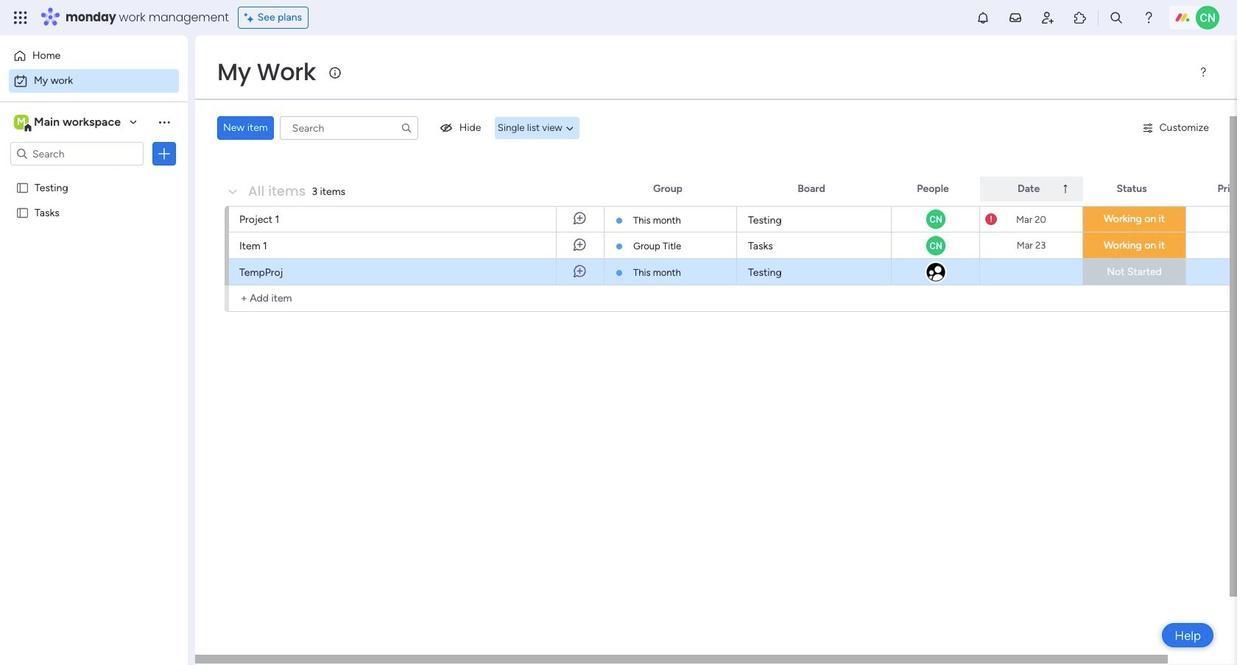 Task type: describe. For each thing, give the bounding box(es) containing it.
Filter dashboard by text search field
[[280, 116, 418, 140]]

workspace options image
[[157, 115, 172, 129]]

Search in workspace field
[[31, 145, 123, 162]]

see plans image
[[244, 10, 258, 26]]

0 vertical spatial option
[[9, 44, 179, 68]]

public board image
[[15, 205, 29, 219]]

2 vertical spatial option
[[0, 174, 188, 177]]

options image
[[157, 147, 172, 161]]

search image
[[401, 122, 412, 134]]

notifications image
[[976, 10, 991, 25]]

sort image
[[1060, 183, 1072, 195]]



Task type: locate. For each thing, give the bounding box(es) containing it.
option
[[9, 44, 179, 68], [9, 69, 179, 93], [0, 174, 188, 177]]

cool name image
[[1196, 6, 1220, 29]]

column header
[[980, 177, 1083, 202]]

help image
[[1142, 10, 1156, 25]]

1 vertical spatial option
[[9, 69, 179, 93]]

workspace selection element
[[14, 113, 123, 133]]

search everything image
[[1109, 10, 1124, 25]]

monday marketplace image
[[1073, 10, 1088, 25]]

select product image
[[13, 10, 28, 25]]

list box
[[0, 172, 188, 424]]

invite members image
[[1041, 10, 1055, 25]]

None search field
[[280, 116, 418, 140]]

update feed image
[[1008, 10, 1023, 25]]

menu image
[[1198, 66, 1209, 78]]

public board image
[[15, 180, 29, 194]]

v2 overdue deadline image
[[985, 212, 997, 226]]

workspace image
[[14, 114, 29, 130]]



Task type: vqa. For each thing, say whether or not it's contained in the screenshot.
options icon
yes



